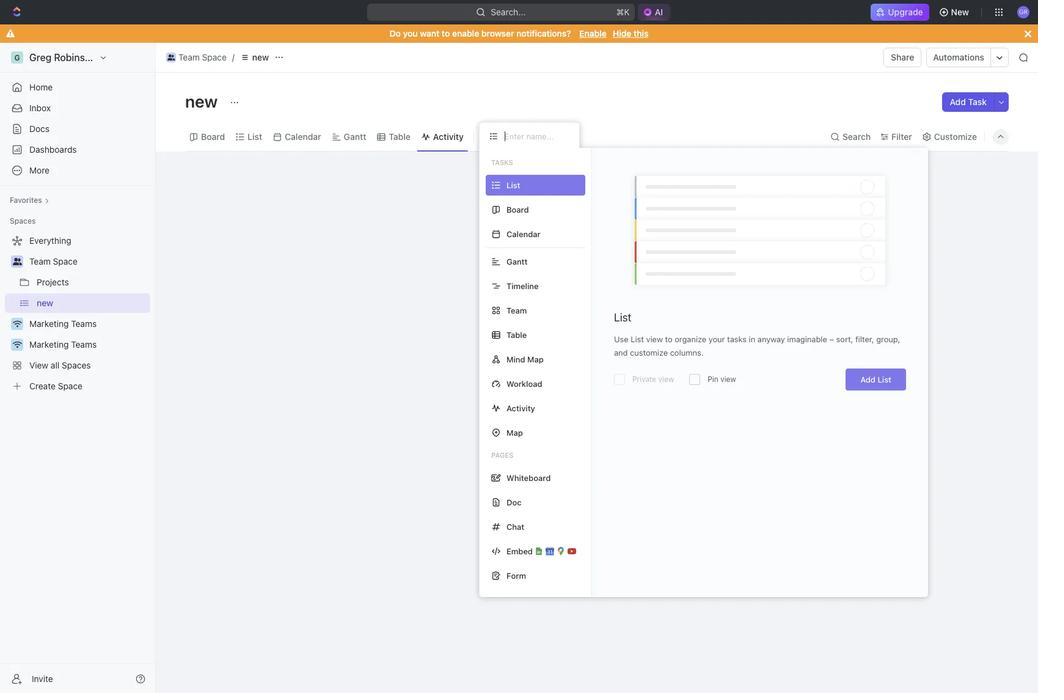 Task type: locate. For each thing, give the bounding box(es) containing it.
new link
[[237, 50, 272, 65]]

1 vertical spatial to
[[665, 334, 673, 344]]

filter,
[[856, 334, 874, 344]]

1 horizontal spatial add
[[950, 97, 966, 107]]

team space link
[[163, 50, 230, 65], [29, 252, 148, 271]]

team
[[178, 52, 200, 62], [29, 256, 51, 266], [507, 305, 527, 315]]

2 vertical spatial to
[[534, 431, 542, 441]]

embed
[[507, 546, 533, 556]]

team space left /
[[178, 52, 227, 62]]

0 horizontal spatial team space
[[29, 256, 78, 266]]

view right private
[[659, 375, 674, 384]]

0 horizontal spatial board
[[201, 131, 225, 141]]

0 horizontal spatial task
[[578, 431, 596, 441]]

activity down workload
[[507, 403, 535, 413]]

home link
[[5, 78, 150, 97]]

imaginable
[[787, 334, 827, 344]]

search
[[843, 131, 871, 141]]

1 horizontal spatial team space link
[[163, 50, 230, 65]]

space
[[202, 52, 227, 62], [53, 256, 78, 266]]

1 vertical spatial add
[[861, 375, 876, 384]]

view
[[646, 334, 663, 344], [659, 375, 674, 384], [721, 375, 736, 384]]

0 vertical spatial team
[[178, 52, 200, 62]]

2 vertical spatial team
[[507, 305, 527, 315]]

map up pages
[[507, 427, 523, 437]]

invite
[[32, 673, 53, 684]]

calendar link
[[282, 128, 321, 145]]

0 horizontal spatial space
[[53, 256, 78, 266]]

customize
[[934, 131, 977, 141]]

dashboards
[[29, 144, 77, 155]]

1 vertical spatial user group image
[[13, 258, 22, 265]]

see
[[544, 431, 558, 441]]

list
[[248, 131, 262, 141], [614, 311, 632, 324], [631, 334, 644, 344], [878, 375, 892, 384]]

to inside use list view to organize your tasks in anyway imaginable – sort, filter, group, and customize columns.
[[665, 334, 673, 344]]

–
[[830, 334, 834, 344]]

1 vertical spatial new
[[185, 91, 221, 111]]

list link
[[245, 128, 262, 145]]

share
[[891, 52, 915, 62]]

0 vertical spatial team space link
[[163, 50, 230, 65]]

board
[[201, 131, 225, 141], [507, 204, 529, 214]]

task right 'yet.'
[[578, 431, 596, 441]]

to
[[442, 28, 450, 39], [665, 334, 673, 344], [534, 431, 542, 441]]

home
[[29, 82, 53, 92]]

0 vertical spatial space
[[202, 52, 227, 62]]

0 horizontal spatial gantt
[[344, 131, 366, 141]]

0 horizontal spatial table
[[389, 131, 411, 141]]

team space down spaces
[[29, 256, 78, 266]]

calendar up timeline
[[507, 229, 541, 239]]

0 horizontal spatial user group image
[[13, 258, 22, 265]]

yet.
[[561, 431, 575, 441]]

list right use
[[631, 334, 644, 344]]

gantt left table link
[[344, 131, 366, 141]]

0 horizontal spatial map
[[507, 427, 523, 437]]

gantt
[[344, 131, 366, 141], [507, 256, 528, 266]]

0 vertical spatial calendar
[[285, 131, 321, 141]]

will
[[629, 431, 641, 441]]

to left organize
[[665, 334, 673, 344]]

1 vertical spatial activity
[[507, 403, 535, 413]]

new
[[252, 52, 269, 62], [185, 91, 221, 111]]

activity right table link
[[433, 131, 464, 141]]

team left /
[[178, 52, 200, 62]]

1 vertical spatial team
[[29, 256, 51, 266]]

board down tasks
[[507, 204, 529, 214]]

2 horizontal spatial team
[[507, 305, 527, 315]]

2 horizontal spatial to
[[665, 334, 673, 344]]

nothing to see yet. task activity will appear here.
[[501, 431, 694, 441]]

doc
[[507, 497, 522, 507]]

favorites button
[[5, 193, 54, 208]]

here.
[[674, 431, 694, 441]]

0 vertical spatial to
[[442, 28, 450, 39]]

table up mind
[[507, 330, 527, 339]]

1 horizontal spatial board
[[507, 204, 529, 214]]

1 horizontal spatial new
[[252, 52, 269, 62]]

1 horizontal spatial map
[[527, 354, 544, 364]]

0 horizontal spatial team space link
[[29, 252, 148, 271]]

0 horizontal spatial calendar
[[285, 131, 321, 141]]

board left list link at the top left of page
[[201, 131, 225, 141]]

new right /
[[252, 52, 269, 62]]

task
[[968, 97, 987, 107], [578, 431, 596, 441]]

0 horizontal spatial activity
[[433, 131, 464, 141]]

enable
[[452, 28, 479, 39]]

1 vertical spatial task
[[578, 431, 596, 441]]

table right gantt link
[[389, 131, 411, 141]]

add down filter,
[[861, 375, 876, 384]]

team space
[[178, 52, 227, 62], [29, 256, 78, 266]]

new up board link
[[185, 91, 221, 111]]

view up customize
[[646, 334, 663, 344]]

1 horizontal spatial activity
[[507, 403, 535, 413]]

table
[[389, 131, 411, 141], [507, 330, 527, 339]]

1 horizontal spatial gantt
[[507, 256, 528, 266]]

calendar right list link at the top left of page
[[285, 131, 321, 141]]

table inside table link
[[389, 131, 411, 141]]

browser
[[482, 28, 514, 39]]

0 vertical spatial team space
[[178, 52, 227, 62]]

board link
[[199, 128, 225, 145]]

to left 'see'
[[534, 431, 542, 441]]

nothing
[[501, 431, 532, 441]]

1 vertical spatial team space link
[[29, 252, 148, 271]]

1 vertical spatial space
[[53, 256, 78, 266]]

add
[[950, 97, 966, 107], [861, 375, 876, 384]]

0 horizontal spatial team
[[29, 256, 51, 266]]

task up customize
[[968, 97, 987, 107]]

1 horizontal spatial task
[[968, 97, 987, 107]]

columns.
[[670, 348, 704, 358]]

1 vertical spatial team space
[[29, 256, 78, 266]]

1 vertical spatial table
[[507, 330, 527, 339]]

activity
[[433, 131, 464, 141], [507, 403, 535, 413]]

gantt up timeline
[[507, 256, 528, 266]]

table link
[[387, 128, 411, 145]]

dashboards link
[[5, 140, 150, 160]]

user group image
[[167, 54, 175, 61], [13, 258, 22, 265]]

activity link
[[431, 128, 464, 145]]

pin
[[708, 375, 719, 384]]

calendar
[[285, 131, 321, 141], [507, 229, 541, 239]]

0 vertical spatial map
[[527, 354, 544, 364]]

0 vertical spatial activity
[[433, 131, 464, 141]]

add up customize
[[950, 97, 966, 107]]

view right pin in the bottom of the page
[[721, 375, 736, 384]]

1 horizontal spatial table
[[507, 330, 527, 339]]

0 vertical spatial new
[[252, 52, 269, 62]]

tasks
[[491, 158, 513, 166]]

0 vertical spatial task
[[968, 97, 987, 107]]

team down timeline
[[507, 305, 527, 315]]

your
[[709, 334, 725, 344]]

1 vertical spatial calendar
[[507, 229, 541, 239]]

map right mind
[[527, 354, 544, 364]]

to for want
[[442, 28, 450, 39]]

0 vertical spatial table
[[389, 131, 411, 141]]

1 horizontal spatial user group image
[[167, 54, 175, 61]]

map
[[527, 354, 544, 364], [507, 427, 523, 437]]

notifications?
[[517, 28, 571, 39]]

add inside button
[[950, 97, 966, 107]]

add for add task
[[950, 97, 966, 107]]

1 vertical spatial board
[[507, 204, 529, 214]]

1 horizontal spatial calendar
[[507, 229, 541, 239]]

activity
[[598, 431, 626, 441]]

whiteboard
[[507, 473, 551, 482]]

calendar inside calendar link
[[285, 131, 321, 141]]

sort,
[[836, 334, 853, 344]]

0 horizontal spatial add
[[861, 375, 876, 384]]

list inside use list view to organize your tasks in anyway imaginable – sort, filter, group, and customize columns.
[[631, 334, 644, 344]]

0 horizontal spatial to
[[442, 28, 450, 39]]

0 horizontal spatial new
[[185, 91, 221, 111]]

0 vertical spatial add
[[950, 97, 966, 107]]

0 vertical spatial board
[[201, 131, 225, 141]]

to right want
[[442, 28, 450, 39]]

team down spaces
[[29, 256, 51, 266]]

customize
[[630, 348, 668, 358]]



Task type: vqa. For each thing, say whether or not it's contained in the screenshot.
Schedule Daily Create marketing designs ⚒️ to the bottom
no



Task type: describe. For each thing, give the bounding box(es) containing it.
view button
[[479, 122, 519, 151]]

organize
[[675, 334, 707, 344]]

search...
[[491, 7, 526, 17]]

user group image inside "sidebar" navigation
[[13, 258, 22, 265]]

to for view
[[665, 334, 673, 344]]

do you want to enable browser notifications? enable hide this
[[390, 28, 649, 39]]

upgrade link
[[871, 4, 929, 21]]

new button
[[934, 2, 977, 22]]

0 vertical spatial gantt
[[344, 131, 366, 141]]

do
[[390, 28, 401, 39]]

inbox link
[[5, 98, 150, 118]]

0 vertical spatial user group image
[[167, 54, 175, 61]]

team inside "sidebar" navigation
[[29, 256, 51, 266]]

upgrade
[[888, 7, 923, 17]]

and
[[614, 348, 628, 358]]

anyway
[[758, 334, 785, 344]]

docs link
[[5, 119, 150, 139]]

view for private
[[659, 375, 674, 384]]

list right board link
[[248, 131, 262, 141]]

spaces
[[10, 216, 36, 226]]

mind
[[507, 354, 525, 364]]

automations button
[[927, 48, 991, 67]]

Enter name... field
[[504, 131, 570, 142]]

1 vertical spatial map
[[507, 427, 523, 437]]

pin view
[[708, 375, 736, 384]]

task inside button
[[968, 97, 987, 107]]

sidebar navigation
[[0, 43, 156, 693]]

1 horizontal spatial team
[[178, 52, 200, 62]]

want
[[420, 28, 440, 39]]

1 vertical spatial gantt
[[507, 256, 528, 266]]

hide
[[613, 28, 632, 39]]

⌘k
[[617, 7, 630, 17]]

this
[[634, 28, 649, 39]]

gantt link
[[341, 128, 366, 145]]

space inside "sidebar" navigation
[[53, 256, 78, 266]]

add task
[[950, 97, 987, 107]]

view inside use list view to organize your tasks in anyway imaginable – sort, filter, group, and customize columns.
[[646, 334, 663, 344]]

add list
[[861, 375, 892, 384]]

use list view to organize your tasks in anyway imaginable – sort, filter, group, and customize columns.
[[614, 334, 900, 358]]

team space inside "sidebar" navigation
[[29, 256, 78, 266]]

private view
[[633, 375, 674, 384]]

1 horizontal spatial team space
[[178, 52, 227, 62]]

1 horizontal spatial to
[[534, 431, 542, 441]]

/
[[232, 52, 235, 62]]

mind map
[[507, 354, 544, 364]]

inbox
[[29, 103, 51, 113]]

docs
[[29, 123, 50, 134]]

chat
[[507, 522, 525, 531]]

add for add list
[[861, 375, 876, 384]]

1 horizontal spatial space
[[202, 52, 227, 62]]

form
[[507, 570, 526, 580]]

view
[[495, 131, 515, 141]]

new
[[951, 7, 969, 17]]

in
[[749, 334, 756, 344]]

you
[[403, 28, 418, 39]]

list up use
[[614, 311, 632, 324]]

view for pin
[[721, 375, 736, 384]]

appear
[[644, 431, 671, 441]]

favorites
[[10, 196, 42, 205]]

tasks
[[727, 334, 747, 344]]

add task button
[[943, 92, 994, 112]]

share button
[[884, 48, 922, 67]]

use
[[614, 334, 629, 344]]

workload
[[507, 379, 542, 388]]

automations
[[933, 52, 985, 62]]

search button
[[827, 128, 875, 145]]

timeline
[[507, 281, 539, 291]]

pages
[[491, 451, 514, 459]]

customize button
[[918, 128, 981, 145]]

view button
[[479, 128, 519, 145]]

private
[[633, 375, 656, 384]]

enable
[[579, 28, 607, 39]]

group,
[[876, 334, 900, 344]]

list down group,
[[878, 375, 892, 384]]



